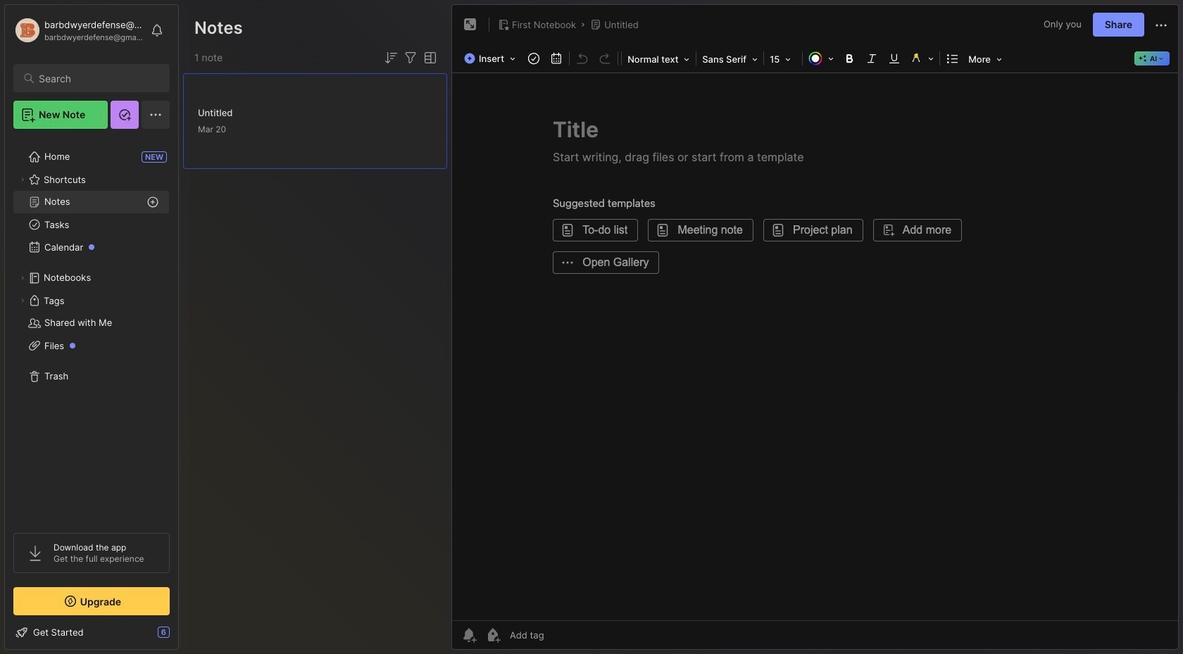Task type: describe. For each thing, give the bounding box(es) containing it.
Note Editor text field
[[452, 73, 1179, 621]]

tree inside main element
[[5, 137, 178, 521]]

Font size field
[[766, 49, 801, 69]]

none search field inside main element
[[39, 70, 157, 87]]

Account field
[[13, 16, 144, 44]]

add a reminder image
[[461, 627, 478, 644]]

calendar event image
[[547, 49, 567, 68]]

add filters image
[[402, 49, 419, 66]]

Heading level field
[[624, 49, 695, 69]]

expand notebooks image
[[18, 274, 27, 283]]

more actions image
[[1153, 17, 1170, 34]]

add tag image
[[485, 627, 502, 644]]

expand tags image
[[18, 297, 27, 305]]

Add filters field
[[402, 49, 419, 66]]

main element
[[0, 0, 183, 655]]

Search text field
[[39, 72, 157, 85]]

Font color field
[[805, 49, 838, 68]]



Task type: vqa. For each thing, say whether or not it's contained in the screenshot.
Expand note icon
yes



Task type: locate. For each thing, give the bounding box(es) containing it.
Sort options field
[[383, 49, 399, 66]]

View options field
[[419, 49, 439, 66]]

task image
[[524, 49, 544, 68]]

expand note image
[[462, 16, 479, 33]]

Font family field
[[698, 49, 762, 69]]

bulleted list image
[[943, 49, 963, 68]]

More actions field
[[1153, 16, 1170, 34]]

Insert field
[[461, 49, 523, 68]]

More field
[[965, 49, 1007, 69]]

bold image
[[840, 49, 860, 68]]

underline image
[[885, 49, 905, 68]]

italic image
[[862, 49, 882, 68]]

Help and Learning task checklist field
[[5, 621, 178, 644]]

tree
[[5, 137, 178, 521]]

Add tag field
[[509, 629, 615, 642]]

click to collapse image
[[178, 628, 188, 645]]

note window element
[[452, 4, 1179, 654]]

None search field
[[39, 70, 157, 87]]

Highlight field
[[906, 49, 939, 68]]



